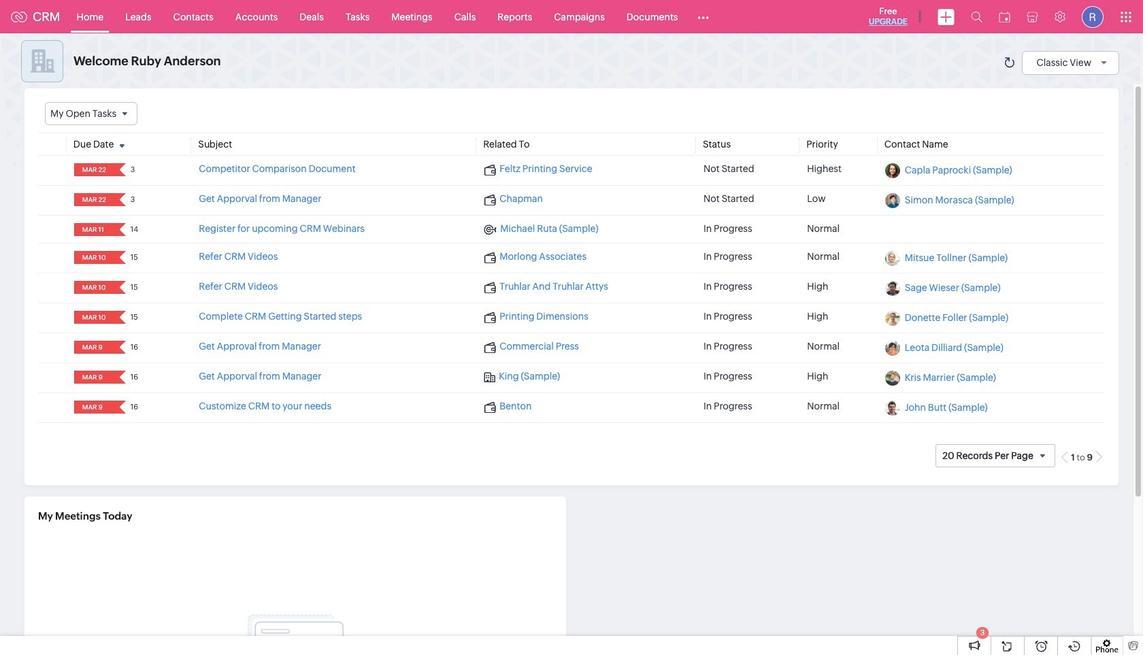Task type: locate. For each thing, give the bounding box(es) containing it.
profile element
[[1074, 0, 1113, 33]]

profile image
[[1083, 6, 1104, 28]]

logo image
[[11, 11, 27, 22]]

None field
[[45, 102, 138, 125], [78, 164, 110, 176], [78, 194, 110, 206], [78, 223, 110, 236], [78, 251, 110, 264], [78, 281, 110, 294], [78, 311, 110, 324], [78, 341, 110, 354], [78, 371, 110, 384], [78, 401, 110, 414], [45, 102, 138, 125], [78, 164, 110, 176], [78, 194, 110, 206], [78, 223, 110, 236], [78, 251, 110, 264], [78, 281, 110, 294], [78, 311, 110, 324], [78, 341, 110, 354], [78, 371, 110, 384], [78, 401, 110, 414]]



Task type: vqa. For each thing, say whether or not it's contained in the screenshot.
Contacts Image
no



Task type: describe. For each thing, give the bounding box(es) containing it.
search image
[[972, 11, 983, 22]]

search element
[[963, 0, 991, 33]]

calendar image
[[1000, 11, 1011, 22]]

Other Modules field
[[689, 6, 719, 28]]

create menu element
[[930, 0, 963, 33]]

create menu image
[[938, 9, 955, 25]]



